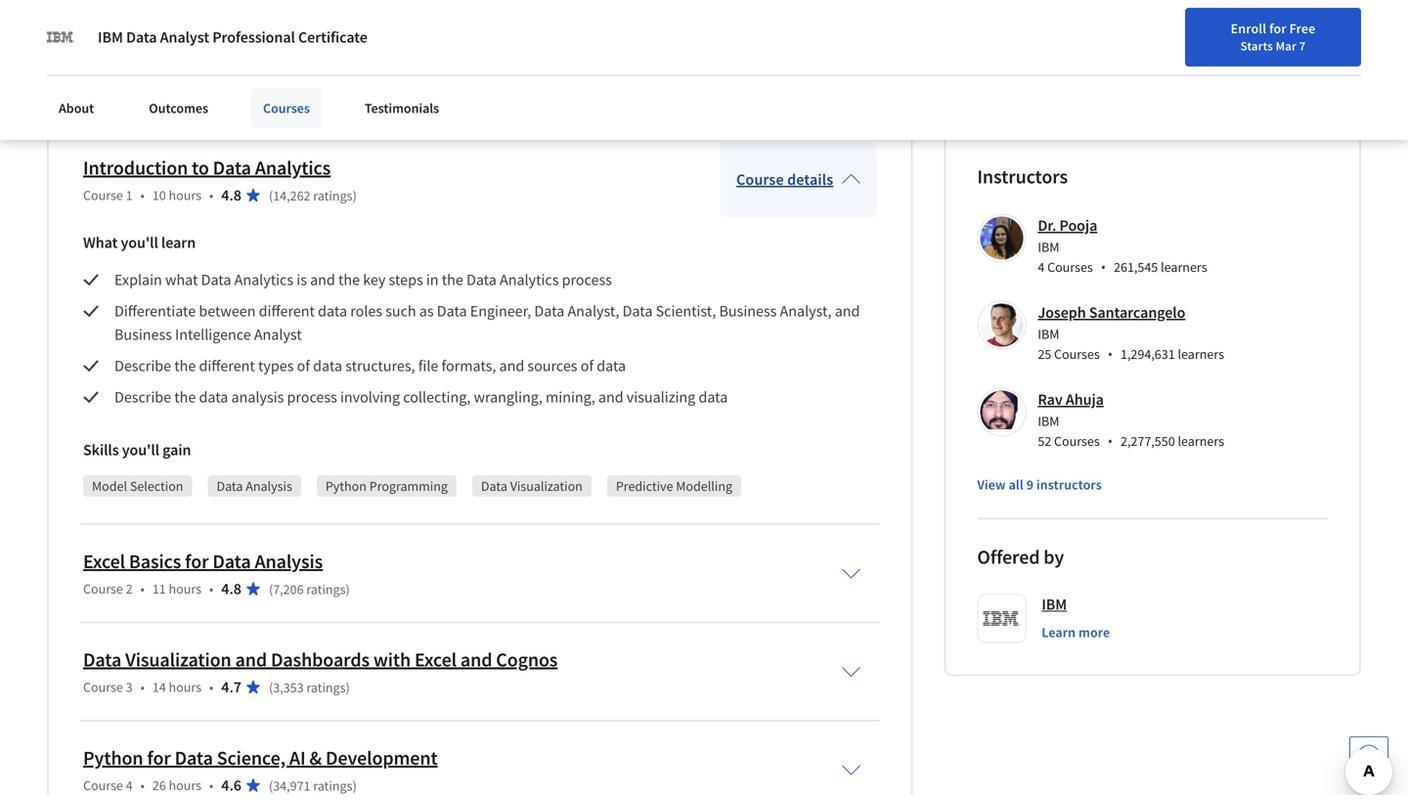 Task type: describe. For each thing, give the bounding box(es) containing it.
as
[[419, 301, 434, 321]]

differentiate
[[114, 301, 196, 321]]

2
[[126, 580, 133, 598]]

ai
[[289, 746, 306, 770]]

• down introduction to data analytics
[[209, 186, 214, 204]]

learn more button
[[1042, 623, 1110, 642]]

joseph santarcangelo ibm 25 courses • 1,294,631 learners
[[1038, 303, 1225, 363]]

• right '3' at the bottom
[[140, 678, 145, 696]]

ratings for science,
[[313, 777, 353, 795]]

joseph santarcangelo image
[[980, 304, 1023, 347]]

1,294,631
[[1121, 345, 1175, 363]]

dashboards
[[271, 647, 370, 672]]

predictive modelling
[[616, 477, 733, 495]]

what
[[165, 270, 198, 289]]

( for science,
[[269, 777, 273, 795]]

of inside at the end of the program, you complete a real-world capstone project specifically designed to showcase your newly learned data analyst skills.
[[116, 23, 130, 43]]

selection
[[130, 477, 183, 495]]

rav
[[1038, 390, 1063, 409]]

&
[[309, 746, 322, 770]]

data right the sources
[[597, 356, 626, 376]]

25
[[1038, 345, 1052, 363]]

help center image
[[1358, 744, 1381, 768]]

roles
[[350, 301, 382, 321]]

mining,
[[546, 387, 595, 407]]

data up between
[[201, 270, 231, 289]]

python for python programming
[[326, 477, 367, 495]]

• inside joseph santarcangelo ibm 25 courses • 1,294,631 learners
[[1108, 345, 1113, 363]]

what
[[83, 233, 118, 252]]

data right basics
[[213, 549, 251, 574]]

ibm for joseph santarcangelo
[[1038, 325, 1060, 343]]

0 horizontal spatial 4
[[126, 777, 133, 794]]

data right the engineer,
[[534, 301, 565, 321]]

ratings for data
[[306, 580, 346, 598]]

world
[[353, 23, 391, 43]]

rav ahuja image
[[980, 391, 1023, 434]]

data inside differentiate between different data roles such as data engineer, data analyst, data scientist, business analyst, and business intelligence analyst
[[318, 301, 347, 321]]

) for dashboards
[[346, 679, 350, 696]]

• inside rav ahuja ibm 52 courses • 2,277,550 learners
[[1108, 432, 1113, 450]]

you'll for learn
[[121, 233, 158, 252]]

hours for to
[[169, 186, 202, 204]]

data up course 4 • 26 hours •
[[175, 746, 213, 770]]

describe for describe the data analysis process involving collecting, wrangling, mining, and visualizing data
[[114, 387, 171, 407]]

0 vertical spatial analysis
[[246, 477, 292, 495]]

introduction to data analytics
[[83, 155, 331, 180]]

• left 26
[[140, 777, 145, 794]]

52
[[1038, 432, 1052, 450]]

for for data
[[147, 746, 171, 770]]

1 vertical spatial business
[[114, 325, 172, 344]]

designed
[[582, 23, 642, 43]]

project
[[457, 23, 503, 43]]

about link
[[47, 88, 106, 128]]

analyst
[[132, 46, 179, 66]]

courses for joseph
[[1054, 345, 1100, 363]]

• inside 'dr. pooja ibm 4 courses • 261,545 learners'
[[1101, 258, 1106, 276]]

ibm for rav ahuja
[[1038, 412, 1060, 430]]

analytics for what
[[234, 270, 294, 289]]

testimonials
[[365, 99, 439, 117]]

program,
[[157, 23, 218, 43]]

view all 9 instructors button
[[977, 475, 1102, 494]]

ibm data analyst professional certificate
[[98, 27, 368, 47]]

hours for basics
[[169, 580, 202, 598]]

data right "visualizing"
[[699, 387, 728, 407]]

visualizing
[[627, 387, 696, 407]]

science,
[[217, 746, 286, 770]]

intelligence
[[175, 325, 251, 344]]

0 horizontal spatial excel
[[83, 549, 125, 574]]

your
[[729, 23, 758, 43]]

) for analytics
[[353, 187, 357, 204]]

joseph
[[1038, 303, 1086, 322]]

ratings for dashboards
[[306, 679, 346, 696]]

3
[[126, 678, 133, 696]]

at the end of the program, you complete a real-world capstone project specifically designed to showcase your newly learned data analyst skills.
[[47, 23, 803, 66]]

mar
[[1276, 38, 1297, 54]]

excel basics for data analysis
[[83, 549, 323, 574]]

free
[[1290, 20, 1316, 37]]

learn
[[161, 233, 196, 252]]

in
[[426, 270, 439, 289]]

differentiate between different data roles such as data engineer, data analyst, data scientist, business analyst, and business intelligence analyst
[[114, 301, 863, 344]]

) for science,
[[353, 777, 357, 795]]

analytics for to
[[255, 155, 331, 180]]

steps
[[389, 270, 423, 289]]

showcase
[[662, 23, 725, 43]]

data visualization and dashboards with excel and cognos link
[[83, 647, 558, 672]]

pooja
[[1060, 216, 1098, 235]]

data inside at the end of the program, you complete a real-world capstone project specifically designed to showcase your newly learned data analyst skills.
[[100, 46, 129, 66]]

courses link
[[251, 88, 322, 128]]

11
[[152, 580, 166, 598]]

( 7,206 ratings )
[[269, 580, 350, 598]]

the right at
[[64, 23, 85, 43]]

data analysis
[[217, 477, 292, 495]]

collecting,
[[403, 387, 471, 407]]

14
[[152, 678, 166, 696]]

data visualization and dashboards with excel and cognos
[[83, 647, 558, 672]]

1 vertical spatial analysis
[[255, 549, 323, 574]]

describe for describe the different types of data structures, file formats, and sources of data
[[114, 356, 171, 376]]

hours for visualization
[[169, 678, 202, 696]]

course for python for data science, ai & development
[[83, 777, 123, 794]]

python for data science, ai & development
[[83, 746, 438, 770]]

skills.
[[183, 46, 219, 66]]

course 3 • 14 hours •
[[83, 678, 214, 696]]

end
[[88, 23, 113, 43]]

course for data visualization and dashboards with excel and cognos
[[83, 678, 123, 696]]

ibm learn more
[[1042, 595, 1110, 641]]

explain what data analytics is and the key steps in the data analytics process
[[114, 270, 612, 289]]

between
[[199, 301, 256, 321]]

( for data
[[269, 580, 273, 598]]

10
[[152, 186, 166, 204]]

data right as
[[437, 301, 467, 321]]

1
[[126, 186, 133, 204]]

course details
[[737, 170, 834, 189]]

basics
[[129, 549, 181, 574]]

1 horizontal spatial excel
[[415, 647, 457, 672]]

data left scientist,
[[623, 301, 653, 321]]

) for data
[[346, 580, 350, 598]]

data right programming
[[481, 477, 508, 495]]

what you'll learn
[[83, 233, 196, 252]]

analytics up the engineer,
[[500, 270, 559, 289]]

analysis
[[231, 387, 284, 407]]

and inside differentiate between different data roles such as data engineer, data analyst, data scientist, business analyst, and business intelligence analyst
[[835, 301, 860, 321]]

dr. pooja ibm 4 courses • 261,545 learners
[[1038, 216, 1208, 276]]

newly
[[761, 23, 800, 43]]

courses down complete
[[263, 99, 310, 117]]

dr. pooja link
[[1038, 216, 1098, 235]]

• right 2
[[140, 580, 145, 598]]

rav ahuja ibm 52 courses • 2,277,550 learners
[[1038, 390, 1225, 450]]

skills
[[83, 440, 119, 460]]

gain
[[163, 440, 191, 460]]

details
[[788, 170, 834, 189]]

modelling
[[676, 477, 733, 495]]

instructors
[[977, 164, 1068, 189]]

certificate
[[298, 27, 368, 47]]

( for analytics
[[269, 187, 273, 204]]



Task type: locate. For each thing, give the bounding box(es) containing it.
ratings
[[313, 187, 353, 204], [306, 580, 346, 598], [306, 679, 346, 696], [313, 777, 353, 795]]

data right types
[[313, 356, 342, 376]]

3,353
[[273, 679, 304, 696]]

visualization for data visualization and dashboards with excel and cognos
[[125, 647, 231, 672]]

is
[[297, 270, 307, 289]]

formats,
[[442, 356, 496, 376]]

0 vertical spatial visualization
[[510, 477, 583, 495]]

describe down differentiate
[[114, 356, 171, 376]]

ratings down &
[[313, 777, 353, 795]]

1 vertical spatial 4.8
[[221, 579, 242, 599]]

different for between
[[259, 301, 315, 321]]

0 horizontal spatial analyst
[[160, 27, 209, 47]]

1 horizontal spatial business
[[719, 301, 777, 321]]

describe the different types of data structures, file formats, and sources of data
[[114, 356, 626, 376]]

hours right 11
[[169, 580, 202, 598]]

with
[[374, 647, 411, 672]]

python for python for data science, ai & development
[[83, 746, 143, 770]]

the down the intelligence at the top left of the page
[[174, 356, 196, 376]]

describe
[[114, 356, 171, 376], [114, 387, 171, 407]]

261,545
[[1114, 258, 1158, 276]]

analyst
[[160, 27, 209, 47], [254, 325, 302, 344]]

you
[[221, 23, 245, 43]]

2 horizontal spatial for
[[1270, 20, 1287, 37]]

offered by
[[977, 545, 1064, 569]]

offered
[[977, 545, 1040, 569]]

4.8 down the excel basics for data analysis
[[221, 579, 242, 599]]

wrangling,
[[474, 387, 543, 407]]

at
[[47, 23, 61, 43]]

• left 2,277,550
[[1108, 432, 1113, 450]]

( down the excel basics for data analysis
[[269, 580, 273, 598]]

analyst left you
[[160, 27, 209, 47]]

1 horizontal spatial 4
[[1038, 258, 1045, 276]]

of right end
[[116, 23, 130, 43]]

0 vertical spatial 4
[[1038, 258, 1045, 276]]

( down introduction to data analytics
[[269, 187, 273, 204]]

dr.
[[1038, 216, 1057, 235]]

) right 14,262
[[353, 187, 357, 204]]

engineer,
[[470, 301, 531, 321]]

4.8 for data
[[221, 185, 242, 205]]

0 vertical spatial you'll
[[121, 233, 158, 252]]

1 ( from the top
[[269, 187, 273, 204]]

ibm down dr.
[[1038, 238, 1060, 256]]

0 vertical spatial to
[[645, 23, 658, 43]]

process down types
[[287, 387, 337, 407]]

hours right "14"
[[169, 678, 202, 696]]

data visualization
[[481, 477, 583, 495]]

1 describe from the top
[[114, 356, 171, 376]]

1 horizontal spatial different
[[259, 301, 315, 321]]

learners for pooja
[[1161, 258, 1208, 276]]

• left 4.7
[[209, 678, 214, 696]]

0 vertical spatial 4.8
[[221, 185, 242, 205]]

model
[[92, 477, 127, 495]]

analytics
[[255, 155, 331, 180], [234, 270, 294, 289], [500, 270, 559, 289]]

of right types
[[297, 356, 310, 376]]

2 vertical spatial learners
[[1178, 432, 1225, 450]]

of
[[116, 23, 130, 43], [297, 356, 310, 376], [581, 356, 594, 376]]

• left the '4.6'
[[209, 777, 214, 794]]

2 4.8 from the top
[[221, 579, 242, 599]]

1 analyst, from the left
[[568, 301, 620, 321]]

0 vertical spatial business
[[719, 301, 777, 321]]

learners inside 'dr. pooja ibm 4 courses • 261,545 learners'
[[1161, 258, 1208, 276]]

the up analyst
[[133, 23, 154, 43]]

0 horizontal spatial python
[[83, 746, 143, 770]]

courses inside joseph santarcangelo ibm 25 courses • 1,294,631 learners
[[1054, 345, 1100, 363]]

courses for rav
[[1054, 432, 1100, 450]]

0 horizontal spatial different
[[199, 356, 255, 376]]

0 horizontal spatial to
[[192, 155, 209, 180]]

1 vertical spatial different
[[199, 356, 255, 376]]

courses for dr.
[[1048, 258, 1093, 276]]

• down the excel basics for data analysis
[[209, 580, 214, 598]]

process up the sources
[[562, 270, 612, 289]]

0 horizontal spatial for
[[147, 746, 171, 770]]

0 vertical spatial process
[[562, 270, 612, 289]]

you'll up 'explain'
[[121, 233, 158, 252]]

0 horizontal spatial of
[[116, 23, 130, 43]]

learners right 1,294,631
[[1178, 345, 1225, 363]]

34,971
[[273, 777, 311, 795]]

scientist,
[[656, 301, 716, 321]]

by
[[1044, 545, 1064, 569]]

for inside enroll for free starts mar 7
[[1270, 20, 1287, 37]]

analytics up 14,262
[[255, 155, 331, 180]]

coursera image
[[23, 16, 148, 47]]

ratings for analytics
[[313, 187, 353, 204]]

describe the data analysis process involving collecting, wrangling, mining, and visualizing data
[[114, 387, 728, 407]]

data left "analysis"
[[199, 387, 228, 407]]

excel left basics
[[83, 549, 125, 574]]

the left key at the top left of the page
[[338, 270, 360, 289]]

describe up skills you'll gain
[[114, 387, 171, 407]]

business right scientist,
[[719, 301, 777, 321]]

ibm up 52
[[1038, 412, 1060, 430]]

1 vertical spatial process
[[287, 387, 337, 407]]

development
[[326, 746, 438, 770]]

learned
[[47, 46, 97, 66]]

4.7
[[221, 677, 242, 697]]

excel basics for data analysis link
[[83, 549, 323, 574]]

1 horizontal spatial of
[[297, 356, 310, 376]]

course left 2
[[83, 580, 123, 598]]

ibm
[[98, 27, 123, 47], [1038, 238, 1060, 256], [1038, 325, 1060, 343], [1038, 412, 1060, 430], [1042, 595, 1067, 614]]

• left 261,545
[[1101, 258, 1106, 276]]

to
[[645, 23, 658, 43], [192, 155, 209, 180]]

3 ( from the top
[[269, 679, 273, 696]]

0 horizontal spatial visualization
[[125, 647, 231, 672]]

course left details
[[737, 170, 784, 189]]

1 vertical spatial 4
[[126, 777, 133, 794]]

learners right 261,545
[[1161, 258, 1208, 276]]

more
[[1079, 624, 1110, 641]]

outcomes link
[[137, 88, 220, 128]]

1 vertical spatial to
[[192, 155, 209, 180]]

0 horizontal spatial process
[[287, 387, 337, 407]]

( 14,262 ratings )
[[269, 187, 357, 204]]

learners inside rav ahuja ibm 52 courses • 2,277,550 learners
[[1178, 432, 1225, 450]]

0 vertical spatial for
[[1270, 20, 1287, 37]]

1 horizontal spatial visualization
[[510, 477, 583, 495]]

business down differentiate
[[114, 325, 172, 344]]

0 vertical spatial excel
[[83, 549, 125, 574]]

hours for for
[[169, 777, 202, 794]]

14,262
[[273, 187, 311, 204]]

dr. pooja image
[[980, 217, 1023, 260]]

2 vertical spatial for
[[147, 746, 171, 770]]

course for introduction to data analytics
[[83, 186, 123, 204]]

ibm inside ibm learn more
[[1042, 595, 1067, 614]]

3 hours from the top
[[169, 678, 202, 696]]

explain
[[114, 270, 162, 289]]

santarcangelo
[[1089, 303, 1186, 322]]

different
[[259, 301, 315, 321], [199, 356, 255, 376]]

0 vertical spatial describe
[[114, 356, 171, 376]]

1 vertical spatial learners
[[1178, 345, 1225, 363]]

4.6
[[221, 776, 242, 795]]

4 ( from the top
[[269, 777, 273, 795]]

9
[[1027, 476, 1034, 493]]

) down data visualization and dashboards with excel and cognos link
[[346, 679, 350, 696]]

7,206
[[273, 580, 304, 598]]

such
[[386, 301, 416, 321]]

courses inside rav ahuja ibm 52 courses • 2,277,550 learners
[[1054, 432, 1100, 450]]

to up course 1 • 10 hours •
[[192, 155, 209, 180]]

for up mar
[[1270, 20, 1287, 37]]

2 hours from the top
[[169, 580, 202, 598]]

hours right 26
[[169, 777, 202, 794]]

instructors
[[1037, 476, 1102, 493]]

0 vertical spatial learners
[[1161, 258, 1208, 276]]

data right selection
[[217, 477, 243, 495]]

sources
[[528, 356, 578, 376]]

data up the engineer,
[[467, 270, 497, 289]]

learners for ahuja
[[1178, 432, 1225, 450]]

rav ahuja link
[[1038, 390, 1104, 409]]

( down python for data science, ai & development link
[[269, 777, 273, 795]]

data right end
[[126, 27, 157, 47]]

1 vertical spatial for
[[185, 549, 209, 574]]

1 horizontal spatial analyst,
[[780, 301, 832, 321]]

1 horizontal spatial process
[[562, 270, 612, 289]]

1 horizontal spatial for
[[185, 549, 209, 574]]

1 vertical spatial analyst
[[254, 325, 302, 344]]

data
[[100, 46, 129, 66], [318, 301, 347, 321], [313, 356, 342, 376], [597, 356, 626, 376], [199, 387, 228, 407], [699, 387, 728, 407]]

to inside at the end of the program, you complete a real-world capstone project specifically designed to showcase your newly learned data analyst skills.
[[645, 23, 658, 43]]

0 vertical spatial python
[[326, 477, 367, 495]]

hours right 10
[[169, 186, 202, 204]]

starts
[[1241, 38, 1273, 54]]

enroll
[[1231, 20, 1267, 37]]

( for dashboards
[[269, 679, 273, 696]]

different inside differentiate between different data roles such as data engineer, data analyst, data scientist, business analyst, and business intelligence analyst
[[259, 301, 315, 321]]

ibm right learned
[[98, 27, 123, 47]]

ibm link
[[1042, 594, 1067, 615]]

python programming
[[326, 477, 448, 495]]

python up course 4 • 26 hours •
[[83, 746, 143, 770]]

learners inside joseph santarcangelo ibm 25 courses • 1,294,631 learners
[[1178, 345, 1225, 363]]

( 3,353 ratings )
[[269, 679, 350, 696]]

analysis down "analysis"
[[246, 477, 292, 495]]

you'll left gain
[[122, 440, 159, 460]]

visualization for data visualization
[[510, 477, 583, 495]]

0 vertical spatial different
[[259, 301, 315, 321]]

course for excel basics for data analysis
[[83, 580, 123, 598]]

introduction
[[83, 155, 188, 180]]

1 horizontal spatial to
[[645, 23, 658, 43]]

different down the intelligence at the top left of the page
[[199, 356, 255, 376]]

1 hours from the top
[[169, 186, 202, 204]]

1 vertical spatial you'll
[[122, 440, 159, 460]]

different down is
[[259, 301, 315, 321]]

you'll for gain
[[122, 440, 159, 460]]

of right the sources
[[581, 356, 594, 376]]

learners right 2,277,550
[[1178, 432, 1225, 450]]

4 left 26
[[126, 777, 133, 794]]

data left roles
[[318, 301, 347, 321]]

course details button
[[721, 142, 877, 217]]

ratings right 14,262
[[313, 187, 353, 204]]

different for the
[[199, 356, 255, 376]]

ratings down data visualization and dashboards with excel and cognos link
[[306, 679, 346, 696]]

ratings right 7,206 at the bottom
[[306, 580, 346, 598]]

data down end
[[100, 46, 129, 66]]

26
[[152, 777, 166, 794]]

process
[[562, 270, 612, 289], [287, 387, 337, 407]]

1 vertical spatial python
[[83, 746, 143, 770]]

for
[[1270, 20, 1287, 37], [185, 549, 209, 574], [147, 746, 171, 770]]

enroll for free starts mar 7
[[1231, 20, 1316, 54]]

professional
[[212, 27, 295, 47]]

visualization up "14"
[[125, 647, 231, 672]]

course inside dropdown button
[[737, 170, 784, 189]]

course 4 • 26 hours •
[[83, 777, 214, 794]]

courses inside 'dr. pooja ibm 4 courses • 261,545 learners'
[[1048, 258, 1093, 276]]

ibm inside 'dr. pooja ibm 4 courses • 261,545 learners'
[[1038, 238, 1060, 256]]

1 horizontal spatial analyst
[[254, 325, 302, 344]]

course left '3' at the bottom
[[83, 678, 123, 696]]

learners for santarcangelo
[[1178, 345, 1225, 363]]

2 analyst, from the left
[[780, 301, 832, 321]]

analyst up types
[[254, 325, 302, 344]]

2 ( from the top
[[269, 580, 273, 598]]

0 vertical spatial analyst
[[160, 27, 209, 47]]

ibm up 25 at the top of the page
[[1038, 325, 1060, 343]]

for right basics
[[185, 549, 209, 574]]

capstone
[[394, 23, 454, 43]]

data down outcomes link
[[213, 155, 251, 180]]

outcomes
[[149, 99, 208, 117]]

ibm for dr. pooja
[[1038, 238, 1060, 256]]

the right in
[[442, 270, 463, 289]]

all
[[1009, 476, 1024, 493]]

visualization down the mining,
[[510, 477, 583, 495]]

cognos
[[496, 647, 558, 672]]

( right 4.7
[[269, 679, 273, 696]]

analysis up 7,206 at the bottom
[[255, 549, 323, 574]]

1 vertical spatial excel
[[415, 647, 457, 672]]

ibm up learn
[[1042, 595, 1067, 614]]

key
[[363, 270, 386, 289]]

programming
[[369, 477, 448, 495]]

4 hours from the top
[[169, 777, 202, 794]]

analysis
[[246, 477, 292, 495], [255, 549, 323, 574]]

1 vertical spatial describe
[[114, 387, 171, 407]]

data up course 3 • 14 hours •
[[83, 647, 122, 672]]

course left 1
[[83, 186, 123, 204]]

analytics left is
[[234, 270, 294, 289]]

4.8
[[221, 185, 242, 205], [221, 579, 242, 599]]

involving
[[340, 387, 400, 407]]

ibm image
[[47, 23, 74, 51]]

4.8 for for
[[221, 579, 242, 599]]

ibm inside joseph santarcangelo ibm 25 courses • 1,294,631 learners
[[1038, 325, 1060, 343]]

0 horizontal spatial analyst,
[[568, 301, 620, 321]]

4 inside 'dr. pooja ibm 4 courses • 261,545 learners'
[[1038, 258, 1045, 276]]

) right 7,206 at the bottom
[[346, 580, 350, 598]]

learn
[[1042, 624, 1076, 641]]

excel right with
[[415, 647, 457, 672]]

None search field
[[279, 12, 602, 51]]

1 vertical spatial visualization
[[125, 647, 231, 672]]

) down "development" at bottom left
[[353, 777, 357, 795]]

1 4.8 from the top
[[221, 185, 242, 205]]

1 horizontal spatial python
[[326, 477, 367, 495]]

for for free
[[1270, 20, 1287, 37]]

4.8 down introduction to data analytics
[[221, 185, 242, 205]]

4 down dr.
[[1038, 258, 1045, 276]]

ibm inside rav ahuja ibm 52 courses • 2,277,550 learners
[[1038, 412, 1060, 430]]

python left programming
[[326, 477, 367, 495]]

0 horizontal spatial business
[[114, 325, 172, 344]]

for up 26
[[147, 746, 171, 770]]

course left 26
[[83, 777, 123, 794]]

visualization
[[510, 477, 583, 495], [125, 647, 231, 672]]

analyst inside differentiate between different data roles such as data engineer, data analyst, data scientist, business analyst, and business intelligence analyst
[[254, 325, 302, 344]]

complete
[[248, 23, 309, 43]]

2 horizontal spatial of
[[581, 356, 594, 376]]

menu item
[[1058, 20, 1184, 83]]

• right 1
[[140, 186, 145, 204]]

the up gain
[[174, 387, 196, 407]]

2 describe from the top
[[114, 387, 171, 407]]

• left 1,294,631
[[1108, 345, 1113, 363]]

courses right 52
[[1054, 432, 1100, 450]]



Task type: vqa. For each thing, say whether or not it's contained in the screenshot.


